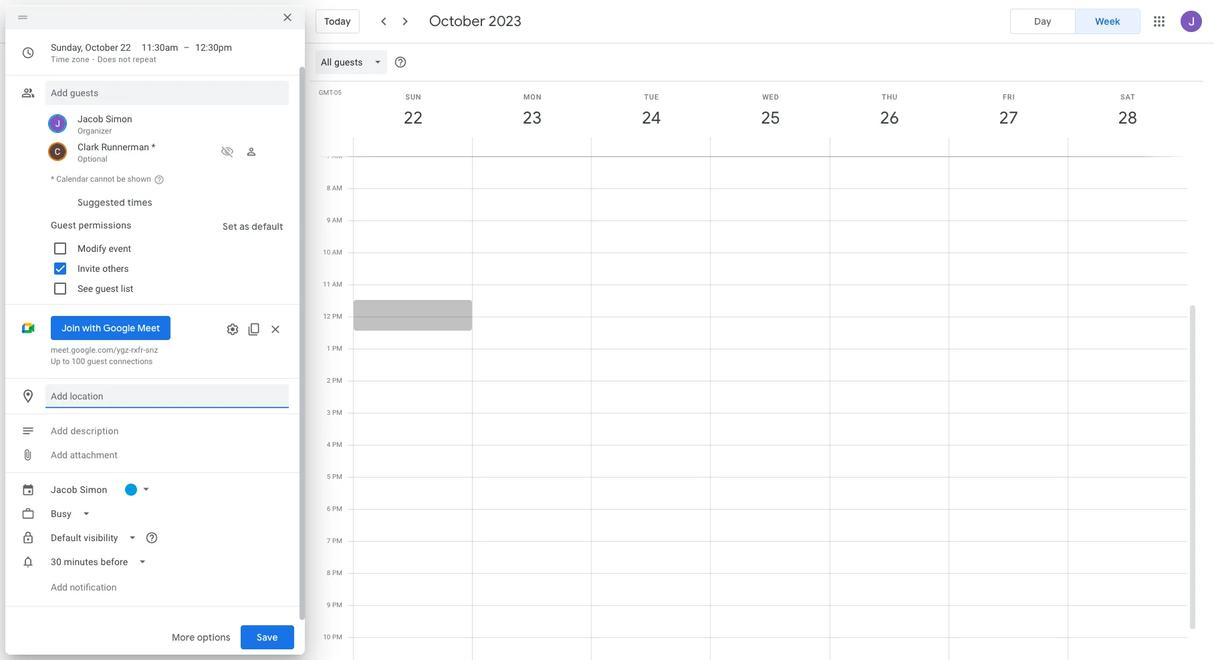 Task type: describe. For each thing, give the bounding box(es) containing it.
see
[[78, 284, 93, 294]]

calendar
[[56, 175, 88, 184]]

22 column header
[[353, 82, 473, 157]]

26
[[880, 107, 899, 129]]

organizer
[[78, 126, 112, 136]]

23 column header
[[472, 82, 592, 157]]

add attachment
[[51, 450, 118, 461]]

time
[[51, 55, 70, 64]]

pm for 9 pm
[[332, 602, 342, 609]]

Location text field
[[51, 385, 284, 409]]

meet
[[138, 322, 160, 334]]

to
[[63, 357, 70, 367]]

1
[[327, 345, 331, 353]]

am for 11 am
[[332, 281, 342, 288]]

pm for 1 pm
[[332, 345, 342, 353]]

simon for jacob simon organizer
[[106, 114, 132, 124]]

8 pm
[[327, 570, 342, 577]]

pm for 5 pm
[[332, 474, 342, 481]]

invite
[[78, 264, 100, 274]]

sun
[[406, 93, 422, 102]]

add description
[[51, 426, 119, 437]]

23
[[522, 107, 541, 129]]

6 pm
[[327, 506, 342, 513]]

sunday, october 22 element
[[398, 103, 429, 134]]

clark runnerman, optional tree item
[[45, 138, 289, 167]]

show schedule of clark runnerman image
[[217, 141, 238, 163]]

jacob simon, organizer tree item
[[45, 110, 289, 138]]

12:30pm
[[195, 42, 232, 53]]

tuesday, october 24 element
[[636, 103, 667, 134]]

pm for 12 pm
[[332, 313, 342, 320]]

7 am
[[327, 153, 342, 160]]

2023
[[489, 12, 522, 31]]

shown
[[127, 175, 151, 184]]

24 column header
[[592, 82, 711, 157]]

pm for 6 pm
[[332, 506, 342, 513]]

fri
[[1003, 93, 1016, 102]]

28
[[1118, 107, 1137, 129]]

gmt-05
[[319, 89, 342, 96]]

event
[[109, 243, 131, 254]]

pm for 2 pm
[[332, 377, 342, 385]]

05
[[334, 89, 342, 96]]

not
[[119, 55, 131, 64]]

5
[[327, 474, 331, 481]]

saturday, october 28 element
[[1113, 103, 1144, 134]]

invite others
[[78, 264, 129, 274]]

am for 7 am
[[332, 153, 342, 160]]

6
[[327, 506, 331, 513]]

Guests text field
[[51, 81, 284, 105]]

meet.google.com/ygz-
[[51, 346, 131, 355]]

jacob simon
[[51, 485, 107, 496]]

add for add attachment
[[51, 450, 68, 461]]

* calendar cannot be shown
[[51, 175, 151, 184]]

add for add notification
[[51, 583, 68, 593]]

sunday,
[[51, 42, 83, 53]]

suggested
[[78, 197, 125, 209]]

grid containing 22
[[310, 43, 1199, 661]]

7 for 7 am
[[327, 153, 331, 160]]

modify
[[78, 243, 106, 254]]

am for 9 am
[[332, 217, 342, 224]]

connections
[[109, 357, 153, 367]]

does
[[97, 55, 116, 64]]

4
[[327, 441, 331, 449]]

gmt-
[[319, 89, 334, 96]]

3 pm
[[327, 409, 342, 417]]

27 column header
[[949, 82, 1069, 157]]

join with google meet link
[[51, 316, 171, 340]]

8 for 8 am
[[327, 185, 331, 192]]

pm for 4 pm
[[332, 441, 342, 449]]

9 for 9 pm
[[327, 602, 331, 609]]

cannot
[[90, 175, 115, 184]]

thursday, october 26 element
[[875, 103, 905, 134]]

week
[[1096, 15, 1121, 27]]

runnerman
[[101, 142, 149, 153]]

times
[[127, 197, 152, 209]]

jacob for jacob simon
[[51, 485, 77, 496]]

october 2023
[[429, 12, 522, 31]]

24
[[641, 107, 660, 129]]

9 pm
[[327, 602, 342, 609]]

1 pm
[[327, 345, 342, 353]]

notification
[[70, 583, 117, 593]]

tue 24
[[641, 93, 660, 129]]

tue
[[645, 93, 660, 102]]

group containing guest permissions
[[45, 215, 289, 299]]

am for 8 am
[[332, 185, 342, 192]]

9 for 9 am
[[327, 217, 331, 224]]

* inside clark runnerman * optional
[[151, 142, 156, 153]]

sat
[[1121, 93, 1136, 102]]

add description button
[[45, 419, 289, 444]]

guest inside meet.google.com/ygz-rxfr-snz up to 100 guest connections
[[87, 357, 107, 367]]

25
[[760, 107, 780, 129]]

2
[[327, 377, 331, 385]]

set as default button
[[218, 215, 289, 239]]

set
[[223, 221, 238, 233]]



Task type: vqa. For each thing, say whether or not it's contained in the screenshot.
add attachment BUTTON
yes



Task type: locate. For each thing, give the bounding box(es) containing it.
3 am from the top
[[332, 217, 342, 224]]

0 vertical spatial *
[[151, 142, 156, 153]]

7 for 7 pm
[[327, 538, 331, 545]]

group
[[45, 215, 289, 299]]

1 vertical spatial october
[[85, 42, 118, 53]]

pm for 8 pm
[[332, 570, 342, 577]]

5 am from the top
[[332, 281, 342, 288]]

0 vertical spatial 10
[[323, 249, 331, 256]]

7 pm
[[327, 538, 342, 545]]

10 down 9 pm
[[323, 634, 331, 642]]

jacob up organizer
[[78, 114, 103, 124]]

suggested times
[[78, 197, 152, 209]]

2 add from the top
[[51, 450, 68, 461]]

up
[[51, 357, 61, 367]]

pm right '5'
[[332, 474, 342, 481]]

1 vertical spatial guest
[[87, 357, 107, 367]]

clark
[[78, 142, 99, 153]]

october left 2023
[[429, 12, 486, 31]]

pm right 1
[[332, 345, 342, 353]]

8
[[327, 185, 331, 192], [327, 570, 331, 577]]

1 vertical spatial 9
[[327, 602, 331, 609]]

today
[[324, 15, 351, 27]]

sat 28
[[1118, 93, 1137, 129]]

jacob
[[78, 114, 103, 124], [51, 485, 77, 496]]

attachment
[[70, 450, 118, 461]]

simon for jacob simon
[[80, 485, 107, 496]]

9 up 10 am
[[327, 217, 331, 224]]

3 pm from the top
[[332, 377, 342, 385]]

rxfr-
[[131, 346, 146, 355]]

pm up 9 pm
[[332, 570, 342, 577]]

add attachment button
[[45, 444, 123, 468]]

join
[[62, 322, 80, 334]]

guest down meet.google.com/ygz-
[[87, 357, 107, 367]]

google
[[103, 322, 135, 334]]

9 am
[[327, 217, 342, 224]]

pm
[[332, 313, 342, 320], [332, 345, 342, 353], [332, 377, 342, 385], [332, 409, 342, 417], [332, 441, 342, 449], [332, 474, 342, 481], [332, 506, 342, 513], [332, 538, 342, 545], [332, 570, 342, 577], [332, 602, 342, 609], [332, 634, 342, 642]]

2 vertical spatial add
[[51, 583, 68, 593]]

add up add attachment button
[[51, 426, 68, 437]]

guest left list
[[95, 284, 119, 294]]

am
[[332, 153, 342, 160], [332, 185, 342, 192], [332, 217, 342, 224], [332, 249, 342, 256], [332, 281, 342, 288]]

pm down 9 pm
[[332, 634, 342, 642]]

repeat
[[133, 55, 156, 64]]

suggested times button
[[72, 191, 158, 215]]

11
[[323, 281, 331, 288]]

am down 8 am
[[332, 217, 342, 224]]

snz
[[146, 346, 158, 355]]

add notification button
[[45, 572, 122, 604]]

pm for 3 pm
[[332, 409, 342, 417]]

pm right 6
[[332, 506, 342, 513]]

modify event
[[78, 243, 131, 254]]

8 up 9 am at top
[[327, 185, 331, 192]]

pm up 8 pm
[[332, 538, 342, 545]]

10 pm from the top
[[332, 602, 342, 609]]

simon inside jacob simon organizer
[[106, 114, 132, 124]]

jacob down add attachment button
[[51, 485, 77, 496]]

wed
[[763, 93, 780, 102]]

*
[[151, 142, 156, 153], [51, 175, 54, 184]]

1 vertical spatial 7
[[327, 538, 331, 545]]

2 pm from the top
[[332, 345, 342, 353]]

pm for 10 pm
[[332, 634, 342, 642]]

9
[[327, 217, 331, 224], [327, 602, 331, 609]]

12 pm
[[323, 313, 342, 320]]

option group containing day
[[1011, 9, 1141, 34]]

9 up 10 pm
[[327, 602, 331, 609]]

6 pm from the top
[[332, 474, 342, 481]]

22
[[120, 42, 131, 53], [403, 107, 422, 129]]

optional
[[78, 155, 108, 164]]

1 pm from the top
[[332, 313, 342, 320]]

22 up not
[[120, 42, 131, 53]]

sun 22
[[403, 93, 422, 129]]

12
[[323, 313, 331, 320]]

description
[[70, 426, 119, 437]]

0 horizontal spatial jacob
[[51, 485, 77, 496]]

4 am from the top
[[332, 249, 342, 256]]

pm right 12
[[332, 313, 342, 320]]

am up 8 am
[[332, 153, 342, 160]]

set as default
[[223, 221, 284, 233]]

–
[[184, 42, 190, 53]]

* left calendar
[[51, 175, 54, 184]]

1 add from the top
[[51, 426, 68, 437]]

time zone
[[51, 55, 90, 64]]

october up does
[[85, 42, 118, 53]]

0 vertical spatial 8
[[327, 185, 331, 192]]

grid
[[310, 43, 1199, 661]]

guest
[[95, 284, 119, 294], [87, 357, 107, 367]]

pm right '4'
[[332, 441, 342, 449]]

does not repeat
[[97, 55, 156, 64]]

25 column header
[[711, 82, 831, 157]]

monday, october 23 element
[[517, 103, 548, 134]]

default
[[252, 221, 284, 233]]

to element
[[184, 41, 190, 54]]

0 vertical spatial add
[[51, 426, 68, 437]]

4 pm
[[327, 441, 342, 449]]

0 horizontal spatial october
[[85, 42, 118, 53]]

7
[[327, 153, 331, 160], [327, 538, 331, 545]]

add left notification
[[51, 583, 68, 593]]

wed 25
[[760, 93, 780, 129]]

4 pm from the top
[[332, 409, 342, 417]]

2 10 from the top
[[323, 634, 331, 642]]

26 column header
[[830, 82, 950, 157]]

None field
[[316, 50, 392, 74], [45, 502, 101, 526], [45, 526, 148, 551], [45, 551, 157, 575], [316, 50, 392, 74], [45, 502, 101, 526], [45, 526, 148, 551], [45, 551, 157, 575]]

0 vertical spatial simon
[[106, 114, 132, 124]]

2 9 from the top
[[327, 602, 331, 609]]

join with google meet
[[62, 322, 160, 334]]

1 vertical spatial 8
[[327, 570, 331, 577]]

simon down the attachment at left bottom
[[80, 485, 107, 496]]

as
[[240, 221, 250, 233]]

thu
[[882, 93, 898, 102]]

guest permissions
[[51, 220, 132, 231]]

10 for 10 am
[[323, 249, 331, 256]]

simon up organizer
[[106, 114, 132, 124]]

0 horizontal spatial 22
[[120, 42, 131, 53]]

2 7 from the top
[[327, 538, 331, 545]]

list
[[121, 284, 133, 294]]

wednesday, october 25 element
[[756, 103, 786, 134]]

pm for 7 pm
[[332, 538, 342, 545]]

5 pm from the top
[[332, 441, 342, 449]]

option group
[[1011, 9, 1141, 34]]

3
[[327, 409, 331, 417]]

mon 23
[[522, 93, 542, 129]]

sunday, october 22
[[51, 42, 131, 53]]

1 am from the top
[[332, 153, 342, 160]]

permissions
[[79, 220, 132, 231]]

jacob for jacob simon organizer
[[78, 114, 103, 124]]

22 inside column header
[[403, 107, 422, 129]]

9 pm from the top
[[332, 570, 342, 577]]

add inside button
[[51, 583, 68, 593]]

1 horizontal spatial 22
[[403, 107, 422, 129]]

pm right 3
[[332, 409, 342, 417]]

1 vertical spatial jacob
[[51, 485, 77, 496]]

3 add from the top
[[51, 583, 68, 593]]

guests invited to this event. tree
[[45, 110, 289, 167]]

8 pm from the top
[[332, 538, 342, 545]]

8 for 8 pm
[[327, 570, 331, 577]]

11 am
[[323, 281, 342, 288]]

add left the attachment at left bottom
[[51, 450, 68, 461]]

add for add description
[[51, 426, 68, 437]]

28 column header
[[1068, 82, 1188, 157]]

am for 10 am
[[332, 249, 342, 256]]

see guest list
[[78, 284, 133, 294]]

zone
[[72, 55, 90, 64]]

am down 9 am at top
[[332, 249, 342, 256]]

guest
[[51, 220, 76, 231]]

meet.google.com/ygz-rxfr-snz up to 100 guest connections
[[51, 346, 158, 367]]

1 horizontal spatial *
[[151, 142, 156, 153]]

fri 27
[[999, 93, 1018, 129]]

friday, october 27 element
[[994, 103, 1025, 134]]

jacob inside jacob simon organizer
[[78, 114, 103, 124]]

day
[[1035, 15, 1052, 27]]

0 vertical spatial 9
[[327, 217, 331, 224]]

0 vertical spatial october
[[429, 12, 486, 31]]

8 down 7 pm
[[327, 570, 331, 577]]

1 horizontal spatial jacob
[[78, 114, 103, 124]]

* down jacob simon, organizer tree item
[[151, 142, 156, 153]]

7 up 8 am
[[327, 153, 331, 160]]

10 for 10 pm
[[323, 634, 331, 642]]

Day radio
[[1011, 9, 1076, 34]]

pm down 8 pm
[[332, 602, 342, 609]]

8 am
[[327, 185, 342, 192]]

1 vertical spatial simon
[[80, 485, 107, 496]]

0 vertical spatial 7
[[327, 153, 331, 160]]

1 8 from the top
[[327, 185, 331, 192]]

22 down sun
[[403, 107, 422, 129]]

5 pm
[[327, 474, 342, 481]]

Week radio
[[1076, 9, 1141, 34]]

with
[[82, 322, 101, 334]]

0 vertical spatial 22
[[120, 42, 131, 53]]

thu 26
[[880, 93, 899, 129]]

1 9 from the top
[[327, 217, 331, 224]]

pm right 2
[[332, 377, 342, 385]]

7 pm from the top
[[332, 506, 342, 513]]

am right 11
[[332, 281, 342, 288]]

today button
[[316, 5, 360, 37]]

1 vertical spatial 22
[[403, 107, 422, 129]]

1 7 from the top
[[327, 153, 331, 160]]

1 vertical spatial add
[[51, 450, 68, 461]]

10
[[323, 249, 331, 256], [323, 634, 331, 642]]

11 pm from the top
[[332, 634, 342, 642]]

2 pm
[[327, 377, 342, 385]]

be
[[117, 175, 125, 184]]

1 vertical spatial 10
[[323, 634, 331, 642]]

add inside button
[[51, 450, 68, 461]]

11:30am – 12:30pm
[[142, 42, 232, 53]]

100
[[72, 357, 85, 367]]

10 up 11
[[323, 249, 331, 256]]

7 down 6
[[327, 538, 331, 545]]

others
[[102, 264, 129, 274]]

jacob simon organizer
[[78, 114, 132, 136]]

2 8 from the top
[[327, 570, 331, 577]]

1 vertical spatial *
[[51, 175, 54, 184]]

add inside dropdown button
[[51, 426, 68, 437]]

october
[[429, 12, 486, 31], [85, 42, 118, 53]]

11:30am
[[142, 42, 178, 53]]

0 vertical spatial jacob
[[78, 114, 103, 124]]

2 am from the top
[[332, 185, 342, 192]]

0 vertical spatial guest
[[95, 284, 119, 294]]

10 am
[[323, 249, 342, 256]]

1 10 from the top
[[323, 249, 331, 256]]

am up 9 am at top
[[332, 185, 342, 192]]

1 horizontal spatial october
[[429, 12, 486, 31]]

0 horizontal spatial *
[[51, 175, 54, 184]]



